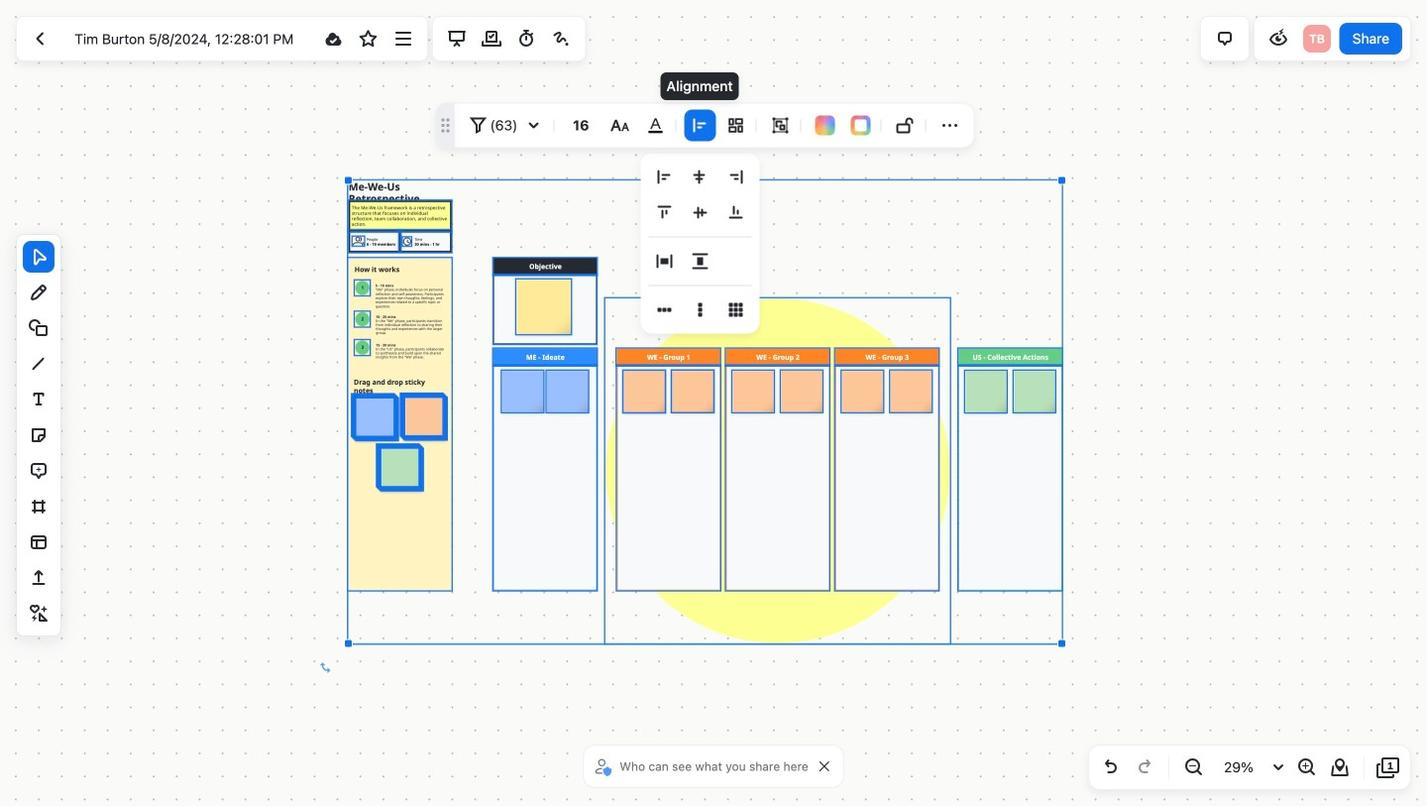 Task type: describe. For each thing, give the bounding box(es) containing it.
tim burton list item
[[1302, 23, 1334, 55]]

comment panel image
[[1213, 27, 1237, 51]]

zoom out image
[[1182, 756, 1206, 779]]

zoom in image
[[1295, 756, 1319, 779]]

more options image
[[392, 27, 415, 51]]

pages image
[[1377, 756, 1401, 779]]

1 menu from the top
[[649, 161, 752, 229]]

Document name text field
[[60, 23, 315, 55]]

mini map image
[[1329, 756, 1353, 779]]

timer image
[[515, 27, 539, 51]]



Task type: locate. For each thing, give the bounding box(es) containing it.
close image
[[820, 762, 830, 771]]

2 vertical spatial menu
[[649, 294, 752, 326]]

menu
[[649, 161, 752, 229], [649, 245, 752, 277], [649, 294, 752, 326]]

format styles image
[[608, 114, 632, 137]]

3 menu from the top
[[649, 294, 752, 326]]

0 vertical spatial menu
[[649, 161, 752, 229]]

vote image
[[480, 27, 504, 51]]

fill menu item
[[815, 116, 835, 135]]

presentation image
[[445, 27, 469, 51]]

menu item
[[890, 110, 921, 141], [649, 161, 681, 193], [685, 161, 716, 193], [720, 161, 752, 193], [649, 197, 681, 229], [685, 197, 716, 229], [720, 197, 752, 229], [649, 245, 681, 277], [685, 245, 716, 277], [649, 294, 681, 326], [685, 294, 716, 326], [720, 294, 752, 326]]

laser image
[[550, 27, 574, 51]]

dashboard image
[[29, 27, 53, 51]]

list
[[1302, 23, 1334, 55]]

2 menu from the top
[[649, 245, 752, 277]]

1 vertical spatial menu
[[649, 245, 752, 277]]

undo image
[[1100, 756, 1124, 779]]



Task type: vqa. For each thing, say whether or not it's contained in the screenshot.
#FF0000 menu item
no



